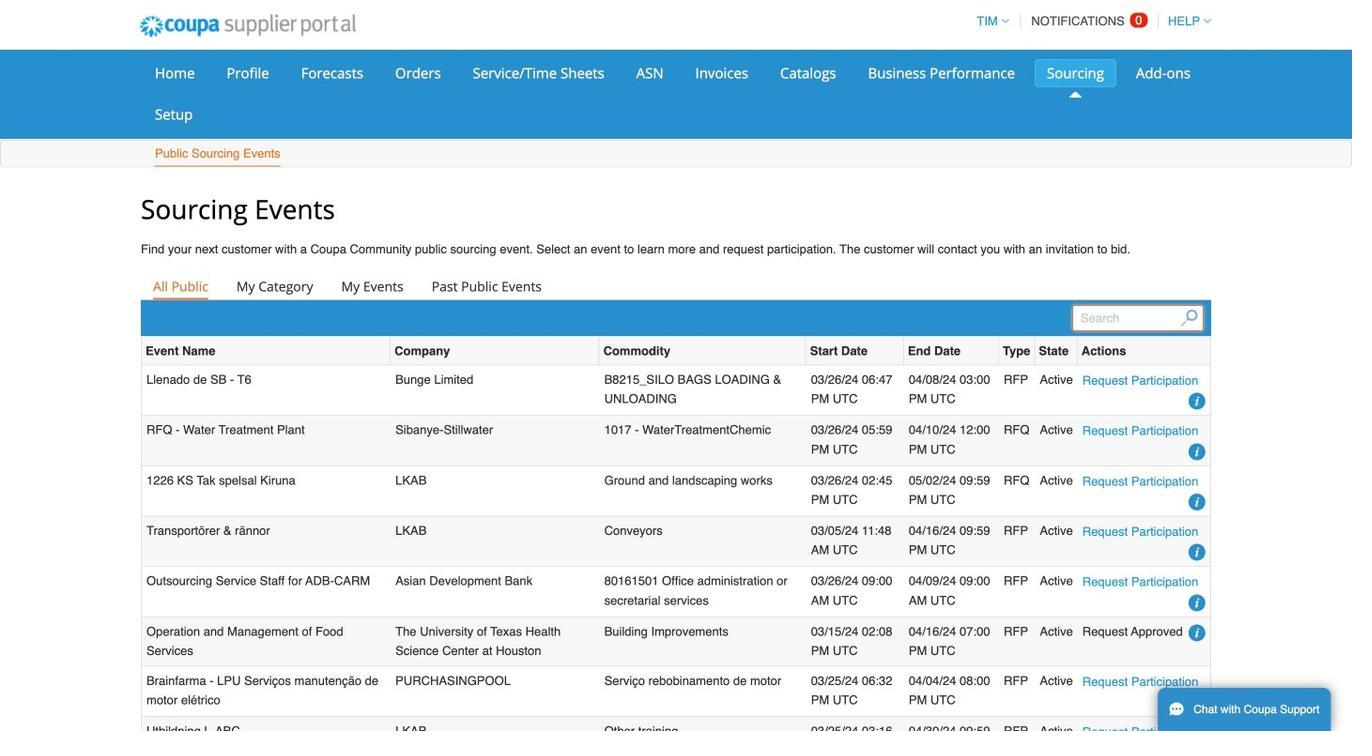 Task type: locate. For each thing, give the bounding box(es) containing it.
tab list
[[141, 273, 1212, 300]]

navigation
[[969, 3, 1212, 39]]

search image
[[1181, 310, 1198, 327]]

Search text field
[[1073, 305, 1204, 331]]



Task type: vqa. For each thing, say whether or not it's contained in the screenshot.
text box
no



Task type: describe. For each thing, give the bounding box(es) containing it.
coupa supplier portal image
[[127, 3, 369, 50]]



